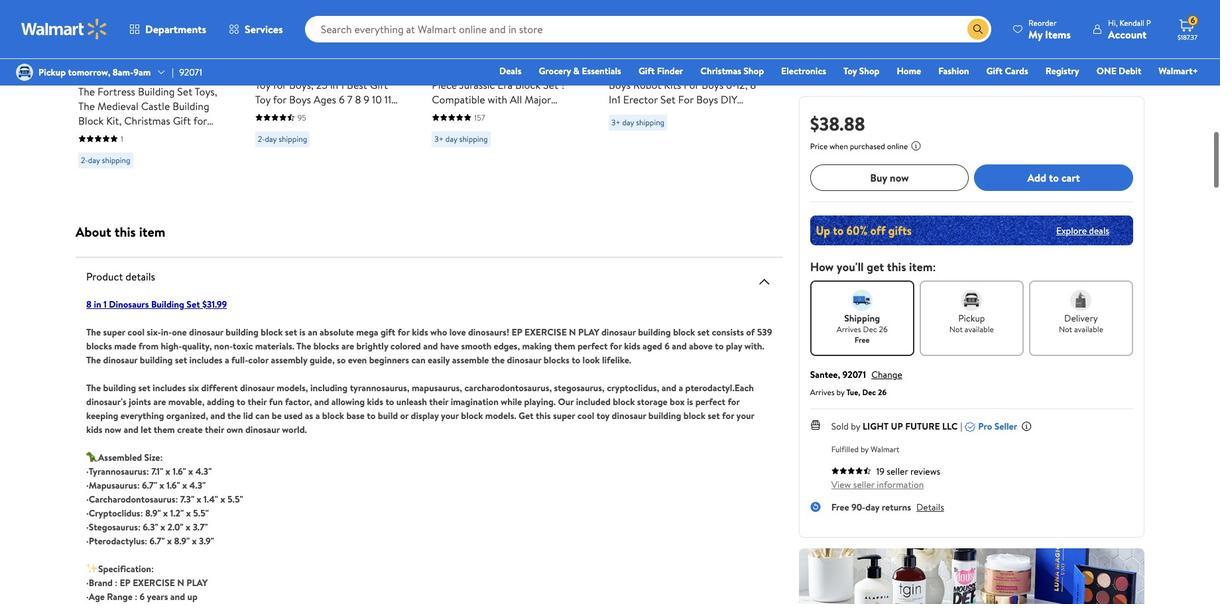 Task type: describe. For each thing, give the bounding box(es) containing it.
0 horizontal spatial 3+ day shipping
[[435, 114, 488, 125]]

12 inside $18.82 toyvelt dinosaur blocks toy 72 piece jurassic era block set ? compatible with all major brands entertaining and educational children?s dinosaur toys ? for boys & girls ages 3 -12 years old
[[436, 131, 445, 146]]

0 horizontal spatial 5.5"
[[193, 487, 209, 500]]

kids down tyrannosaurus,
[[367, 376, 383, 389]]

full-
[[232, 334, 248, 347]]

legal information image
[[911, 141, 922, 151]]

set inside $18.82 toyvelt dinosaur blocks toy 72 piece jurassic era block set ? compatible with all major brands entertaining and educational children?s dinosaur toys ? for boys & girls ages 3 -12 years old
[[543, 58, 559, 73]]

to left look
[[572, 334, 581, 347]]

1 vertical spatial 2-
[[81, 135, 88, 146]]

tyrannosaurus,
[[350, 362, 410, 375]]

the super cool six-in-one dinosaur building block set is an absolute mega gift for kids who love dinosaurs! ep exercise n play dinosaur building block set consists of 539 blocks made from high-quality, non-toxic materials. the blocks are brightly colored and have smooth edges, making them perfect for kids aged 6 and above to play with. the dinosaur building set includes a full-color assembly guide, so even beginners can easily assemble the dinosaur blocks to look lifelike.
[[86, 306, 772, 347]]

7 inside the sponsored $35.99 vatos robot stem building toy for boys, 25 in 1 best gift toy for boys ages 6 7 8 9 10 11 12
[[347, 73, 353, 87]]

size:
[[144, 431, 163, 445]]

change button
[[872, 368, 903, 381]]

block down cryptoclidus,
[[613, 376, 635, 389]]

by for sold
[[851, 420, 861, 433]]

building inside the sponsored $35.99 vatos robot stem building toy for boys, 25 in 1 best gift toy for boys ages 6 7 8 9 10 11 12
[[350, 43, 387, 58]]

view seller information link
[[832, 478, 924, 492]]

and down including
[[314, 376, 329, 389]]

old inside $18.82 toyvelt dinosaur blocks toy 72 piece jurassic era block set ? compatible with all major brands entertaining and educational children?s dinosaur toys ? for boys & girls ages 3 -12 years old
[[474, 131, 491, 146]]

be
[[272, 390, 282, 403]]

unleash
[[397, 376, 427, 389]]

·cryptoclidus:
[[86, 487, 143, 500]]

0 vertical spatial 6.7"
[[142, 459, 157, 473]]

set down pterodactyl.each
[[708, 390, 720, 403]]

in inside the sponsored $35.99 vatos robot stem building toy for boys, 25 in 1 best gift toy for boys ages 6 7 8 9 10 11 12
[[330, 58, 338, 73]]

toy down vatos
[[255, 73, 271, 87]]

2 vertical spatial a
[[316, 390, 320, 403]]

have
[[440, 320, 459, 333]]

box
[[670, 376, 685, 389]]

·theme
[[86, 585, 116, 598]]

3.9"
[[199, 515, 214, 528]]

years inside $18.82 toyvelt dinosaur blocks toy 72 piece jurassic era block set ? compatible with all major brands entertaining and educational children?s dinosaur toys ? for boys & girls ages 3 -12 years old
[[448, 131, 472, 146]]

and down adding
[[210, 390, 225, 403]]

explore
[[1057, 224, 1087, 237]]

product group containing $18.82
[[432, 0, 580, 154]]

·age
[[86, 571, 105, 584]]

1 horizontal spatial 3+ day shipping
[[612, 97, 665, 108]]

arrives inside shipping arrives dec 26 free
[[837, 324, 861, 335]]

view seller information
[[832, 478, 924, 492]]

$18.82 toyvelt dinosaur blocks toy 72 piece jurassic era block set ? compatible with all major brands entertaining and educational children?s dinosaur toys ? for boys & girls ages 3 -12 years old
[[432, 24, 579, 146]]

product
[[86, 250, 123, 264]]

gift finder
[[639, 64, 683, 78]]

1 horizontal spatial &
[[573, 64, 580, 78]]

7 inside herrnalise building kit toys for boys robot kits for boys 6-12, 8 in1 erector set for boys diy engineering building blocks toys gifts for 5 6 7 8 9 years old boy toy for child
[[691, 102, 697, 116]]

to up lid
[[237, 376, 245, 389]]

$187.37
[[1178, 33, 1198, 42]]

reorder
[[1029, 17, 1057, 28]]

christmas inside the fortress building set toys, the medieval castle building block kit, christmas gift for boys girls kids ages 6  (589 pieces)
[[124, 94, 170, 108]]

beginners
[[369, 334, 409, 347]]

157
[[474, 93, 485, 104]]

details
[[126, 250, 155, 264]]

options
[[78, 41, 110, 54]]

1 horizontal spatial christmas
[[701, 64, 742, 78]]

pterodactyl.each
[[686, 362, 754, 375]]

p
[[1147, 17, 1152, 28]]

deals
[[1089, 224, 1110, 237]]

0 vertical spatial 4.3"
[[195, 445, 212, 459]]

castle
[[141, 79, 170, 94]]

fulfilled
[[832, 444, 859, 455]]

gift inside the fortress building set toys, the medieval castle building block kit, christmas gift for boys girls kids ages 6  (589 pieces)
[[173, 94, 191, 108]]

set down high-
[[175, 334, 187, 347]]

cool inside the building set includes six different dinosaur models, including tyrannosaurus, mapusaurus, carcharodontosaurus, stegosaurus, cryptoclidus, and a pterodactyl.each dinosaur's joints are movable, adding to their fun factor, and allowing kids to unleash their imagination while playing. our included block storage box is perfect for keeping everything organized, and the lid can be used as a block base to build or display your block models. get this super cool toy dinosaur building block set for your kids now and let them create their own dinosaur world.
[[578, 390, 595, 403]]

available for pickup
[[965, 324, 994, 335]]

0 vertical spatial 3+
[[612, 97, 621, 108]]

tue,
[[847, 387, 861, 398]]

1 your from the left
[[441, 390, 459, 403]]

seller for view
[[853, 478, 875, 492]]

dec inside santee, 92071 change arrives by tue, dec 26
[[863, 387, 876, 398]]

kids
[[126, 108, 145, 123]]

product details image
[[757, 254, 773, 270]]

1 horizontal spatial 8.9"
[[174, 515, 190, 528]]

539
[[757, 306, 772, 319]]

making
[[522, 320, 552, 333]]

building up "in-"
[[151, 278, 184, 292]]

play inside ✨specification: ·brand : ep exercise n play ·age range : 6 years and up ·theme : dinosaur
[[187, 557, 208, 570]]

blocks inside herrnalise building kit toys for boys robot kits for boys 6-12, 8 in1 erector set for boys diy engineering building blocks toys gifts for 5 6 7 8 9 years old boy toy for child
[[706, 87, 735, 102]]

gift cards
[[987, 64, 1029, 78]]

1 vertical spatial 6.7"
[[150, 515, 165, 528]]

1 vertical spatial 4.3"
[[189, 459, 206, 473]]

shipping down kids
[[102, 135, 130, 146]]

get
[[519, 390, 534, 403]]

pro seller info image
[[1022, 421, 1032, 432]]

herrnalise
[[609, 43, 656, 58]]

as
[[305, 390, 313, 403]]

& inside $18.82 toyvelt dinosaur blocks toy 72 piece jurassic era block set ? compatible with all major brands entertaining and educational children?s dinosaur toys ? for boys & girls ages 3 -12 years old
[[503, 116, 510, 131]]

children?s
[[488, 102, 536, 116]]

non-
[[214, 320, 233, 333]]

the building set includes six different dinosaur models, including tyrannosaurus, mapusaurus, carcharodontosaurus, stegosaurus, cryptoclidus, and a pterodactyl.each dinosaur's joints are movable, adding to their fun factor, and allowing kids to unleash their imagination while playing. our included block storage box is perfect for keeping everything organized, and the lid can be used as a block base to build or display your block models. get this super cool toy dinosaur building block set for your kids now and let them create their own dinosaur world.
[[86, 362, 755, 417]]

building up toxic in the left of the page
[[226, 306, 259, 319]]

girls inside $18.82 toyvelt dinosaur blocks toy 72 piece jurassic era block set ? compatible with all major brands entertaining and educational children?s dinosaur toys ? for boys & girls ages 3 -12 years old
[[512, 116, 533, 131]]

95
[[298, 93, 306, 104]]

🦖assembled
[[86, 431, 142, 445]]

exercise inside ✨specification: ·brand : ep exercise n play ·age range : 6 years and up ·theme : dinosaur
[[133, 557, 175, 570]]

1 horizontal spatial 2-
[[258, 114, 265, 125]]

gift finder link
[[633, 64, 689, 78]]

to up build
[[386, 376, 394, 389]]

compatible
[[432, 73, 485, 87]]

8 down product on the top of page
[[86, 278, 92, 292]]

item:
[[909, 259, 936, 275]]

6.3"
[[143, 501, 158, 514]]

1 vertical spatial :
[[135, 571, 137, 584]]

toxic
[[233, 320, 253, 333]]

kids left aged
[[624, 320, 641, 333]]

block down imagination
[[461, 390, 483, 403]]

look
[[583, 334, 600, 347]]

toy inside herrnalise building kit toys for boys robot kits for boys 6-12, 8 in1 erector set for boys diy engineering building blocks toys gifts for 5 6 7 8 9 years old boy toy for child
[[648, 116, 664, 131]]

1 vertical spatial 1
[[121, 114, 123, 125]]

gifts
[[631, 102, 654, 116]]

dinosaur right toy
[[612, 390, 646, 403]]

0 horizontal spatial free
[[832, 501, 849, 514]]

product group containing $35.99
[[255, 0, 403, 154]]

0 horizontal spatial 8.9"
[[145, 487, 161, 500]]

vatos
[[255, 43, 288, 58]]

free inside shipping arrives dec 26 free
[[855, 334, 870, 346]]

boys inside the sponsored $35.99 vatos robot stem building toy for boys, 25 in 1 best gift toy for boys ages 6 7 8 9 10 11 12
[[289, 73, 311, 87]]

and inside $18.82 toyvelt dinosaur blocks toy 72 piece jurassic era block set ? compatible with all major brands entertaining and educational children?s dinosaur toys ? for boys & girls ages 3 -12 years old
[[525, 87, 542, 102]]

are inside the super cool six-in-one dinosaur building block set is an absolute mega gift for kids who love dinosaurs! ep exercise n play dinosaur building block set consists of 539 blocks made from high-quality, non-toxic materials. the blocks are brightly colored and have smooth edges, making them perfect for kids aged 6 and above to play with. the dinosaur building set includes a full-color assembly guide, so even beginners can easily assemble the dinosaur blocks to look lifelike.
[[342, 320, 354, 333]]

0 vertical spatial ?
[[561, 58, 566, 73]]

cool inside the super cool six-in-one dinosaur building block set is an absolute mega gift for kids who love dinosaurs! ep exercise n play dinosaur building block set consists of 539 blocks made from high-quality, non-toxic materials. the blocks are brightly colored and have smooth edges, making them perfect for kids aged 6 and above to play with. the dinosaur building set includes a full-color assembly guide, so even beginners can easily assemble the dinosaur blocks to look lifelike.
[[128, 306, 145, 319]]

building up dinosaur's
[[103, 362, 136, 375]]

adding
[[207, 376, 235, 389]]

up
[[187, 571, 198, 584]]

12 inside the sponsored $35.99 vatos robot stem building toy for boys, 25 in 1 best gift toy for boys ages 6 7 8 9 10 11 12
[[255, 87, 264, 102]]

boys,
[[289, 58, 314, 73]]

12,
[[736, 58, 748, 73]]

2 horizontal spatial blocks
[[544, 334, 570, 347]]

6-
[[726, 58, 736, 73]]

cryptoclidus,
[[607, 362, 660, 375]]

1 horizontal spatial :
[[118, 585, 121, 598]]

and left above
[[672, 320, 687, 333]]

1 vertical spatial in
[[94, 278, 101, 292]]

range
[[107, 571, 133, 584]]

up to sixty percent off deals. shop now. image
[[810, 216, 1134, 245]]

building down –
[[138, 65, 175, 79]]

·tyrannosaurus:
[[86, 445, 149, 459]]

0 horizontal spatial blocks
[[86, 320, 112, 333]]

$22.86 options from $22.86 – $23.66
[[78, 24, 197, 54]]

christmas shop link
[[695, 64, 770, 78]]

boys inside the fortress building set toys, the medieval castle building block kit, christmas gift for boys girls kids ages 6  (589 pieces)
[[78, 108, 100, 123]]

best
[[347, 58, 367, 73]]

building down box
[[649, 390, 682, 403]]

engineering
[[609, 87, 664, 102]]

set up joints
[[138, 362, 150, 375]]

color
[[248, 334, 269, 347]]

building down high-
[[140, 334, 173, 347]]

the fortress building set toys, the medieval castle building block kit, christmas gift for boys girls kids ages 6  (589 pieces)
[[78, 65, 217, 138]]

building up aged
[[638, 306, 671, 319]]

and left let
[[124, 404, 139, 417]]

pickup not available
[[950, 312, 994, 335]]

is inside the building set includes six different dinosaur models, including tyrannosaurus, mapusaurus, carcharodontosaurus, stegosaurus, cryptoclidus, and a pterodactyl.each dinosaur's joints are movable, adding to their fun factor, and allowing kids to unleash their imagination while playing. our included block storage box is perfect for keeping everything organized, and the lid can be used as a block base to build or display your block models. get this super cool toy dinosaur building block set for your kids now and let them create their own dinosaur world.
[[687, 376, 693, 389]]

everything
[[121, 390, 164, 403]]

above
[[689, 320, 713, 333]]

1 vertical spatial ?
[[455, 116, 460, 131]]

dinosaur up quality,
[[189, 306, 224, 319]]

dec inside shipping arrives dec 26 free
[[863, 324, 877, 335]]

1 horizontal spatial their
[[248, 376, 267, 389]]

for inside herrnalise building kit toys for boys robot kits for boys 6-12, 8 in1 erector set for boys diy engineering building blocks toys gifts for 5 6 7 8 9 years old boy toy for child
[[666, 116, 680, 131]]

mega
[[356, 306, 378, 319]]

them inside the super cool six-in-one dinosaur building block set is an absolute mega gift for kids who love dinosaurs! ep exercise n play dinosaur building block set consists of 539 blocks made from high-quality, non-toxic materials. the blocks are brightly colored and have smooth edges, making them perfect for kids aged 6 and above to play with. the dinosaur building set includes a full-color assembly guide, so even beginners can easily assemble the dinosaur blocks to look lifelike.
[[554, 320, 575, 333]]

block up the materials.
[[261, 306, 283, 319]]

1 vertical spatial 1.6"
[[166, 459, 180, 473]]

perfect inside the super cool six-in-one dinosaur building block set is an absolute mega gift for kids who love dinosaurs! ep exercise n play dinosaur building block set consists of 539 blocks made from high-quality, non-toxic materials. the blocks are brightly colored and have smooth edges, making them perfect for kids aged 6 and above to play with. the dinosaur building set includes a full-color assembly guide, so even beginners can easily assemble the dinosaur blocks to look lifelike.
[[578, 320, 608, 333]]

2 horizontal spatial toys
[[713, 43, 733, 58]]

block for the
[[78, 94, 104, 108]]

information
[[877, 478, 924, 492]]

aged
[[643, 320, 663, 333]]

educational
[[432, 102, 485, 116]]

dinosaur down be
[[245, 404, 280, 417]]

brightly
[[356, 320, 388, 333]]

herrnalise building kit toys for boys robot kits for boys 6-12, 8 in1 erector set for boys diy engineering building blocks toys gifts for 5 6 7 8 9 years old boy toy for child
[[609, 43, 756, 131]]

building up the finder
[[659, 43, 695, 58]]

block down box
[[684, 390, 706, 403]]

add to cart button
[[975, 165, 1134, 191]]

boys up the 'engineering'
[[609, 58, 631, 73]]

dinosaur down made
[[103, 334, 138, 347]]

own
[[226, 404, 243, 417]]

to left play
[[715, 320, 724, 333]]

dinosaurs
[[109, 278, 149, 292]]

8 right 12,
[[750, 58, 756, 73]]

dinosaur down making
[[507, 334, 542, 347]]

5
[[675, 102, 680, 116]]

now inside the building set includes six different dinosaur models, including tyrannosaurus, mapusaurus, carcharodontosaurus, stegosaurus, cryptoclidus, and a pterodactyl.each dinosaur's joints are movable, adding to their fun factor, and allowing kids to unleash their imagination while playing. our included block storage box is perfect for keeping everything organized, and the lid can be used as a block base to build or display your block models. get this super cool toy dinosaur building block set for your kids now and let them create their own dinosaur world.
[[105, 404, 121, 417]]

26 inside shipping arrives dec 26 free
[[879, 324, 888, 335]]

electronics
[[781, 64, 826, 78]]

and down "who"
[[423, 320, 438, 333]]

6 inside the super cool six-in-one dinosaur building block set is an absolute mega gift for kids who love dinosaurs! ep exercise n play dinosaur building block set consists of 539 blocks made from high-quality, non-toxic materials. the blocks are brightly colored and have smooth edges, making them perfect for kids aged 6 and above to play with. the dinosaur building set includes a full-color assembly guide, so even beginners can easily assemble the dinosaur blocks to look lifelike.
[[665, 320, 670, 333]]

product group containing herrnalise building kit toys for boys robot kits for boys 6-12, 8 in1 erector set for boys diy engineering building blocks toys gifts for 5 6 7 8 9 years old boy toy for child
[[609, 0, 757, 154]]

product group containing $22.86
[[78, 0, 226, 154]]

home
[[897, 64, 921, 78]]

2 vertical spatial 1
[[103, 278, 107, 292]]

and up box
[[662, 362, 677, 375]]

boys left the 6-
[[702, 58, 724, 73]]

pieces)
[[78, 123, 111, 138]]

high-
[[161, 320, 182, 333]]

santee,
[[810, 368, 841, 381]]

assembly
[[271, 334, 307, 347]]

1 horizontal spatial blocks
[[314, 320, 339, 333]]

1 horizontal spatial dinosaur
[[469, 43, 509, 58]]

intent image for pickup image
[[961, 290, 983, 311]]

gift inside "link"
[[987, 64, 1003, 78]]

exercise inside the super cool six-in-one dinosaur building block set is an absolute mega gift for kids who love dinosaurs! ep exercise n play dinosaur building block set consists of 539 blocks made from high-quality, non-toxic materials. the blocks are brightly colored and have smooth edges, making them perfect for kids aged 6 and above to play with. the dinosaur building set includes a full-color assembly guide, so even beginners can easily assemble the dinosaur blocks to look lifelike.
[[525, 306, 567, 319]]

jurassic
[[459, 58, 495, 73]]

1 vertical spatial $22.86
[[135, 41, 161, 54]]

walmart image
[[21, 19, 107, 40]]

dinosaur up 'fun'
[[240, 362, 275, 375]]

now inside "button"
[[890, 170, 909, 185]]

shipping up boy
[[636, 97, 665, 108]]

available for delivery
[[1075, 324, 1104, 335]]

buy now button
[[810, 165, 969, 191]]

3
[[561, 116, 567, 131]]

gift inside the sponsored $35.99 vatos robot stem building toy for boys, 25 in 1 best gift toy for boys ages 6 7 8 9 10 11 12
[[370, 58, 388, 73]]



Task type: vqa. For each thing, say whether or not it's contained in the screenshot.
rightmost Dinosaur
yes



Task type: locate. For each thing, give the bounding box(es) containing it.
set up above
[[698, 306, 710, 319]]

playing.
[[524, 376, 556, 389]]

| down $23.66 on the top left of the page
[[172, 66, 174, 79]]

my
[[1029, 27, 1043, 41]]

blocks up guide,
[[314, 320, 339, 333]]

0 horizontal spatial ep
[[120, 557, 131, 570]]

pickup left tomorrow,
[[38, 66, 66, 79]]

0 vertical spatial 2-day shipping
[[258, 114, 307, 125]]

ep inside the super cool six-in-one dinosaur building block set is an absolute mega gift for kids who love dinosaurs! ep exercise n play dinosaur building block set consists of 539 blocks made from high-quality, non-toxic materials. the blocks are brightly colored and have smooth edges, making them perfect for kids aged 6 and above to play with. the dinosaur building set includes a full-color assembly guide, so even beginners can easily assemble the dinosaur blocks to look lifelike.
[[512, 306, 523, 319]]

dinosaur up the lifelike.
[[602, 306, 636, 319]]

shop inside 'link'
[[859, 64, 880, 78]]

1 vertical spatial dec
[[863, 387, 876, 398]]

:
[[115, 557, 118, 570], [135, 571, 137, 584], [118, 585, 121, 598]]

0 horizontal spatial 2-day shipping
[[81, 135, 130, 146]]

1 product group from the left
[[78, 0, 226, 154]]

1 vertical spatial 2-day shipping
[[81, 135, 130, 146]]

can
[[412, 334, 426, 347], [255, 390, 270, 403]]

intent image for delivery image
[[1071, 290, 1092, 311]]

1 vertical spatial |
[[961, 420, 963, 433]]

lid
[[243, 390, 253, 403]]

92071 for |
[[179, 66, 202, 79]]

cool up made
[[128, 306, 145, 319]]

is right box
[[687, 376, 693, 389]]

departments
[[145, 22, 206, 36]]

toys for herrnalise
[[609, 102, 629, 116]]

1 horizontal spatial can
[[412, 334, 426, 347]]

0 horizontal spatial old
[[474, 131, 491, 146]]

2 horizontal spatial dinosaur
[[539, 102, 579, 116]]

shipping down 95 on the top left of page
[[279, 114, 307, 125]]

from inside the super cool six-in-one dinosaur building block set is an absolute mega gift for kids who love dinosaurs! ep exercise n play dinosaur building block set consists of 539 blocks made from high-quality, non-toxic materials. the blocks are brightly colored and have smooth edges, making them perfect for kids aged 6 and above to play with. the dinosaur building set includes a full-color assembly guide, so even beginners can easily assemble the dinosaur blocks to look lifelike.
[[139, 320, 159, 333]]

 image
[[16, 64, 33, 81]]

super inside the super cool six-in-one dinosaur building block set is an absolute mega gift for kids who love dinosaurs! ep exercise n play dinosaur building block set consists of 539 blocks made from high-quality, non-toxic materials. the blocks are brightly colored and have smooth edges, making them perfect for kids aged 6 and above to play with. the dinosaur building set includes a full-color assembly guide, so even beginners can easily assemble the dinosaur blocks to look lifelike.
[[103, 306, 125, 319]]

ages for $35.99
[[314, 73, 336, 87]]

includes inside the super cool six-in-one dinosaur building block set is an absolute mega gift for kids who love dinosaurs! ep exercise n play dinosaur building block set consists of 539 blocks made from high-quality, non-toxic materials. the blocks are brightly colored and have smooth edges, making them perfect for kids aged 6 and above to play with. the dinosaur building set includes a full-color assembly guide, so even beginners can easily assemble the dinosaur blocks to look lifelike.
[[189, 334, 223, 347]]

1 horizontal spatial a
[[316, 390, 320, 403]]

2 horizontal spatial ages
[[536, 116, 558, 131]]

2-
[[258, 114, 265, 125], [81, 135, 88, 146]]

0 horizontal spatial 7
[[347, 73, 353, 87]]

block up above
[[673, 306, 695, 319]]

ages for fortress
[[148, 108, 171, 123]]

2.0"
[[168, 501, 184, 514]]

0 vertical spatial includes
[[189, 334, 223, 347]]

building down | 92071
[[173, 79, 209, 94]]

7
[[347, 73, 353, 87], [691, 102, 697, 116]]

9 left 10
[[364, 73, 370, 87]]

is inside the super cool six-in-one dinosaur building block set is an absolute mega gift for kids who love dinosaurs! ep exercise n play dinosaur building block set consists of 539 blocks made from high-quality, non-toxic materials. the blocks are brightly colored and have smooth edges, making them perfect for kids aged 6 and above to play with. the dinosaur building set includes a full-color assembly guide, so even beginners can easily assemble the dinosaur blocks to look lifelike.
[[300, 306, 306, 319]]

0 horizontal spatial in
[[94, 278, 101, 292]]

6 up $187.37
[[1191, 15, 1195, 26]]

set inside herrnalise building kit toys for boys robot kits for boys 6-12, 8 in1 erector set for boys diy engineering building blocks toys gifts for 5 6 7 8 9 years old boy toy for child
[[661, 73, 676, 87]]

and
[[525, 87, 542, 102], [423, 320, 438, 333], [672, 320, 687, 333], [662, 362, 677, 375], [314, 376, 329, 389], [210, 390, 225, 403], [124, 404, 139, 417], [170, 571, 185, 584]]

online
[[887, 141, 908, 152]]

6.7" down 6.3"
[[150, 515, 165, 528]]

price
[[810, 141, 828, 152]]

3+ up -
[[435, 114, 444, 125]]

92071 for santee,
[[843, 368, 866, 381]]

delivery not available
[[1059, 312, 1104, 335]]

not inside delivery not available
[[1059, 324, 1073, 335]]

not down intent image for pickup
[[950, 324, 963, 335]]

ages inside $18.82 toyvelt dinosaur blocks toy 72 piece jurassic era block set ? compatible with all major brands entertaining and educational children?s dinosaur toys ? for boys & girls ages 3 -12 years old
[[536, 116, 558, 131]]

light
[[863, 420, 889, 433]]

their down mapusaurus,
[[429, 376, 449, 389]]

92071 down $23.66 on the top left of the page
[[179, 66, 202, 79]]

3 product group from the left
[[432, 0, 580, 154]]

pickup for tomorrow,
[[38, 66, 66, 79]]

0 vertical spatial can
[[412, 334, 426, 347]]

0 horizontal spatial n
[[177, 557, 184, 570]]

blocks left made
[[86, 320, 112, 333]]

future
[[906, 420, 940, 433]]

2 not from the left
[[1059, 324, 1073, 335]]

toy down $35.99
[[255, 58, 271, 73]]

reorder my items
[[1029, 17, 1071, 41]]

a
[[225, 334, 229, 347], [679, 362, 683, 375], [316, 390, 320, 403]]

now right buy
[[890, 170, 909, 185]]

9 inside the sponsored $35.99 vatos robot stem building toy for boys, 25 in 1 best gift toy for boys ages 6 7 8 9 10 11 12
[[364, 73, 370, 87]]

8 in 1 dinosaurs building set $31.99
[[86, 278, 227, 292]]

blocks inside $18.82 toyvelt dinosaur blocks toy 72 piece jurassic era block set ? compatible with all major brands entertaining and educational children?s dinosaur toys ? for boys & girls ages 3 -12 years old
[[512, 43, 541, 58]]

3+ day shipping down 157 at the left top of the page
[[435, 114, 488, 125]]

super inside the building set includes six different dinosaur models, including tyrannosaurus, mapusaurus, carcharodontosaurus, stegosaurus, cryptoclidus, and a pterodactyl.each dinosaur's joints are movable, adding to their fun factor, and allowing kids to unleash their imagination while playing. our included block storage box is perfect for keeping everything organized, and the lid can be used as a block base to build or display your block models. get this super cool toy dinosaur building block set for your kids now and let them create their own dinosaur world.
[[553, 390, 575, 403]]

2 horizontal spatial their
[[429, 376, 449, 389]]

1 horizontal spatial are
[[342, 320, 354, 333]]

girls inside the fortress building set toys, the medieval castle building block kit, christmas gift for boys girls kids ages 6  (589 pieces)
[[103, 108, 124, 123]]

6 left best
[[339, 73, 345, 87]]

| for | 92071
[[172, 66, 174, 79]]

reviews
[[911, 465, 941, 478]]

2 available from the left
[[1075, 324, 1104, 335]]

building down the finder
[[666, 87, 703, 102]]

0 horizontal spatial them
[[154, 404, 175, 417]]

(589
[[182, 108, 203, 123]]

0 vertical spatial are
[[342, 320, 354, 333]]

edges,
[[494, 320, 520, 333]]

carcharodontosaurus,
[[465, 362, 552, 375]]

guide,
[[310, 334, 335, 347]]

shop right the 6-
[[744, 64, 764, 78]]

can right lid
[[255, 390, 270, 403]]

included
[[576, 376, 611, 389]]

perfect up look
[[578, 320, 608, 333]]

0 vertical spatial dec
[[863, 324, 877, 335]]

toy
[[597, 390, 610, 403]]

6 inside 6 $187.37
[[1191, 15, 1195, 26]]

years inside herrnalise building kit toys for boys robot kits for boys 6-12, 8 in1 erector set for boys diy engineering building blocks toys gifts for 5 6 7 8 9 years old boy toy for child
[[716, 102, 740, 116]]

from down six-
[[139, 320, 159, 333]]

block left kit,
[[78, 94, 104, 108]]

old inside herrnalise building kit toys for boys robot kits for boys 6-12, 8 in1 erector set for boys diy engineering building blocks toys gifts for 5 6 7 8 9 years old boy toy for child
[[609, 116, 626, 131]]

of
[[746, 306, 755, 319]]

0 vertical spatial dinosaur
[[469, 43, 509, 58]]

toys for $18.82
[[432, 116, 452, 131]]

0 vertical spatial from
[[113, 41, 132, 54]]

cool down included
[[578, 390, 595, 403]]

1 vertical spatial 12
[[436, 131, 445, 146]]

2 shop from the left
[[859, 64, 880, 78]]

block down allowing
[[322, 390, 344, 403]]

imagination
[[451, 376, 499, 389]]

1 horizontal spatial not
[[1059, 324, 1073, 335]]

4 product group from the left
[[609, 0, 757, 154]]

0 horizontal spatial includes
[[153, 362, 186, 375]]

robot inside the sponsored $35.99 vatos robot stem building toy for boys, 25 in 1 best gift toy for boys ages 6 7 8 9 10 11 12
[[290, 43, 319, 58]]

gift cards link
[[981, 64, 1035, 78]]

for
[[736, 43, 751, 58], [684, 58, 699, 73], [678, 73, 694, 87], [656, 102, 672, 116]]

models,
[[277, 362, 308, 375]]

1 horizontal spatial 1
[[121, 114, 123, 125]]

? right -
[[455, 116, 460, 131]]

the inside the building set includes six different dinosaur models, including tyrannosaurus, mapusaurus, carcharodontosaurus, stegosaurus, cryptoclidus, and a pterodactyl.each dinosaur's joints are movable, adding to their fun factor, and allowing kids to unleash their imagination while playing. our included block storage box is perfect for keeping everything organized, and the lid can be used as a block base to build or display your block models. get this super cool toy dinosaur building block set for your kids now and let them create their own dinosaur world.
[[86, 362, 101, 375]]

26 up change 'button'
[[879, 324, 888, 335]]

super up made
[[103, 306, 125, 319]]

them right let
[[154, 404, 175, 417]]

1 vertical spatial are
[[153, 376, 166, 389]]

1 not from the left
[[950, 324, 963, 335]]

0 horizontal spatial ages
[[148, 108, 171, 123]]

can inside the building set includes six different dinosaur models, including tyrannosaurus, mapusaurus, carcharodontosaurus, stegosaurus, cryptoclidus, and a pterodactyl.each dinosaur's joints are movable, adding to their fun factor, and allowing kids to unleash their imagination while playing. our included block storage box is perfect for keeping everything organized, and the lid can be used as a block base to build or display your block models. get this super cool toy dinosaur building block set for your kids now and let them create their own dinosaur world.
[[255, 390, 270, 403]]

building
[[350, 43, 387, 58], [659, 43, 695, 58], [138, 65, 175, 79], [173, 79, 209, 94], [666, 87, 703, 102], [151, 278, 184, 292]]

your down pterodactyl.each
[[737, 390, 755, 403]]

2 vertical spatial dinosaur
[[123, 585, 159, 598]]

our
[[558, 376, 574, 389]]

walmart
[[871, 444, 900, 455]]

set up the materials.
[[285, 306, 297, 319]]

0 horizontal spatial block
[[78, 94, 104, 108]]

ep inside ✨specification: ·brand : ep exercise n play ·age range : 6 years and up ·theme : dinosaur
[[120, 557, 131, 570]]

you'll
[[837, 259, 864, 275]]

0 vertical spatial 1.6"
[[173, 445, 186, 459]]

4.3"
[[195, 445, 212, 459], [189, 459, 206, 473]]

·carcharodontosaurus:
[[86, 473, 178, 487]]

available down intent image for delivery
[[1075, 324, 1104, 335]]

0 horizontal spatial christmas
[[124, 94, 170, 108]]

1 horizontal spatial now
[[890, 170, 909, 185]]

to left cart at the right top of the page
[[1049, 170, 1059, 185]]

free 90-day returns details
[[832, 501, 944, 514]]

available inside pickup not available
[[965, 324, 994, 335]]

them inside the building set includes six different dinosaur models, including tyrannosaurus, mapusaurus, carcharodontosaurus, stegosaurus, cryptoclidus, and a pterodactyl.each dinosaur's joints are movable, adding to their fun factor, and allowing kids to unleash their imagination while playing. our included block storage box is perfect for keeping everything organized, and the lid can be used as a block base to build or display your block models. get this super cool toy dinosaur building block set for your kids now and let them create their own dinosaur world.
[[154, 404, 175, 417]]

easily
[[428, 334, 450, 347]]

the down edges,
[[491, 334, 505, 347]]

seller for 19
[[887, 465, 908, 478]]

toy right boy
[[648, 116, 664, 131]]

to inside 'button'
[[1049, 170, 1059, 185]]

0 vertical spatial 8.9"
[[145, 487, 161, 500]]

✨specification:
[[86, 543, 154, 556]]

explore deals
[[1057, 224, 1110, 237]]

n inside ✨specification: ·brand : ep exercise n play ·age range : 6 years and up ·theme : dinosaur
[[177, 557, 184, 570]]

1 horizontal spatial in
[[330, 58, 338, 73]]

pickup
[[38, 66, 66, 79], [959, 312, 985, 325]]

set inside the fortress building set toys, the medieval castle building block kit, christmas gift for boys girls kids ages 6  (589 pieces)
[[177, 65, 193, 79]]

and inside ✨specification: ·brand : ep exercise n play ·age range : 6 years and up ·theme : dinosaur
[[170, 571, 185, 584]]

toys inside $18.82 toyvelt dinosaur blocks toy 72 piece jurassic era block set ? compatible with all major brands entertaining and educational children?s dinosaur toys ? for boys & girls ages 3 -12 years old
[[432, 116, 452, 131]]

0 vertical spatial pickup
[[38, 66, 66, 79]]

materials.
[[255, 320, 295, 333]]

so
[[337, 334, 346, 347]]

search icon image
[[973, 24, 984, 34]]

now
[[890, 170, 909, 185], [105, 404, 121, 417]]

: down range
[[118, 585, 121, 598]]

shipping down 157 at the left top of the page
[[459, 114, 488, 125]]

arrives inside santee, 92071 change arrives by tue, dec 26
[[810, 387, 835, 398]]

0 horizontal spatial super
[[103, 306, 125, 319]]

girls
[[103, 108, 124, 123], [512, 116, 533, 131]]

for inside $18.82 toyvelt dinosaur blocks toy 72 piece jurassic era block set ? compatible with all major brands entertaining and educational children?s dinosaur toys ? for boys & girls ages 3 -12 years old
[[462, 116, 476, 131]]

era
[[498, 58, 513, 73]]

boys inside $18.82 toyvelt dinosaur blocks toy 72 piece jurassic era block set ? compatible with all major brands entertaining and educational children?s dinosaur toys ? for boys & girls ages 3 -12 years old
[[478, 116, 500, 131]]

shop for toy shop
[[859, 64, 880, 78]]

by for fulfilled
[[861, 444, 869, 455]]

create
[[177, 404, 203, 417]]

12 left 95 on the top left of page
[[255, 87, 264, 102]]

keeping
[[86, 390, 118, 403]]

0 horizontal spatial &
[[503, 116, 510, 131]]

1 vertical spatial blocks
[[706, 87, 735, 102]]

essentials
[[582, 64, 621, 78]]

intent image for shipping image
[[852, 290, 873, 311]]

your right display
[[441, 390, 459, 403]]

are inside the building set includes six different dinosaur models, including tyrannosaurus, mapusaurus, carcharodontosaurus, stegosaurus, cryptoclidus, and a pterodactyl.each dinosaur's joints are movable, adding to their fun factor, and allowing kids to unleash their imagination while playing. our included block storage box is perfect for keeping everything organized, and the lid can be used as a block base to build or display your block models. get this super cool toy dinosaur building block set for your kids now and let them create their own dinosaur world.
[[153, 376, 166, 389]]

2 horizontal spatial :
[[135, 571, 137, 584]]

1 vertical spatial exercise
[[133, 557, 175, 570]]

seller right 19
[[887, 465, 908, 478]]

0 vertical spatial 5.5"
[[227, 473, 243, 487]]

kids left "who"
[[412, 306, 428, 319]]

6 inside ✨specification: ·brand : ep exercise n play ·age range : 6 years and up ·theme : dinosaur
[[140, 571, 145, 584]]

ages right kids
[[148, 108, 171, 123]]

72
[[562, 43, 573, 58]]

1 vertical spatial this
[[536, 390, 551, 403]]

block right 'era'
[[515, 58, 541, 73]]

0 horizontal spatial their
[[205, 404, 224, 417]]

n
[[569, 306, 576, 319], [177, 557, 184, 570]]

includes up "movable,"
[[153, 362, 186, 375]]

explore deals link
[[1051, 219, 1115, 242]]

2 horizontal spatial 1
[[341, 58, 344, 73]]

kids down keeping
[[86, 404, 102, 417]]

1 horizontal spatial blocks
[[706, 87, 735, 102]]

them right making
[[554, 320, 575, 333]]

set
[[543, 58, 559, 73], [177, 65, 193, 79], [661, 73, 676, 87], [187, 278, 200, 292]]

ep
[[512, 306, 523, 319], [120, 557, 131, 570]]

toyvelt
[[432, 43, 466, 58]]

finder
[[657, 64, 683, 78]]

deals link
[[493, 64, 528, 78]]

6 inside the fortress building set toys, the medieval castle building block kit, christmas gift for boys girls kids ages 6  (589 pieces)
[[173, 108, 179, 123]]

gift inside 'link'
[[639, 64, 655, 78]]

1 horizontal spatial 5.5"
[[227, 473, 243, 487]]

1 horizontal spatial $22.86
[[135, 41, 161, 54]]

| for |
[[961, 420, 963, 433]]

1 vertical spatial can
[[255, 390, 270, 403]]

shop for christmas shop
[[744, 64, 764, 78]]

0 horizontal spatial 9
[[364, 73, 370, 87]]

block for $18.82
[[515, 58, 541, 73]]

the inside the building set includes six different dinosaur models, including tyrannosaurus, mapusaurus, carcharodontosaurus, stegosaurus, cryptoclidus, and a pterodactyl.each dinosaur's joints are movable, adding to their fun factor, and allowing kids to unleash their imagination while playing. our included block storage box is perfect for keeping everything organized, and the lid can be used as a block base to build or display your block models. get this super cool toy dinosaur building block set for your kids now and let them create their own dinosaur world.
[[228, 390, 241, 403]]

not for pickup
[[950, 324, 963, 335]]

3.7"
[[193, 501, 208, 514]]

arrives down intent image for shipping
[[837, 324, 861, 335]]

0 vertical spatial arrives
[[837, 324, 861, 335]]

1 vertical spatial dinosaur
[[539, 102, 579, 116]]

up
[[891, 420, 903, 433]]

1 horizontal spatial from
[[139, 320, 159, 333]]

1 available from the left
[[965, 324, 994, 335]]

0 vertical spatial super
[[103, 306, 125, 319]]

blocks down christmas shop link
[[706, 87, 735, 102]]

1 vertical spatial cool
[[578, 390, 595, 403]]

this inside the building set includes six different dinosaur models, including tyrannosaurus, mapusaurus, carcharodontosaurus, stegosaurus, cryptoclidus, and a pterodactyl.each dinosaur's joints are movable, adding to their fun factor, and allowing kids to unleash their imagination while playing. our included block storage box is perfect for keeping everything organized, and the lid can be used as a block base to build or display your block models. get this super cool toy dinosaur building block set for your kids now and let them create their own dinosaur world.
[[536, 390, 551, 403]]

0 vertical spatial 7
[[347, 73, 353, 87]]

6
[[1191, 15, 1195, 26], [339, 73, 345, 87], [683, 102, 689, 116], [173, 108, 179, 123], [665, 320, 670, 333], [140, 571, 145, 584]]

1 horizontal spatial this
[[887, 259, 906, 275]]

block
[[261, 306, 283, 319], [673, 306, 695, 319], [613, 376, 635, 389], [322, 390, 344, 403], [461, 390, 483, 403], [684, 390, 706, 403]]

0 horizontal spatial years
[[448, 131, 472, 146]]

includes inside the building set includes six different dinosaur models, including tyrannosaurus, mapusaurus, carcharodontosaurus, stegosaurus, cryptoclidus, and a pterodactyl.each dinosaur's joints are movable, adding to their fun factor, and allowing kids to unleash their imagination while playing. our included block storage box is perfect for keeping everything organized, and the lid can be used as a block base to build or display your block models. get this super cool toy dinosaur building block set for your kids now and let them create their own dinosaur world.
[[153, 362, 186, 375]]

blocks
[[512, 43, 541, 58], [706, 87, 735, 102]]

1 vertical spatial &
[[503, 116, 510, 131]]

the up "own"
[[228, 390, 241, 403]]

the inside the super cool six-in-one dinosaur building block set is an absolute mega gift for kids who love dinosaurs! ep exercise n play dinosaur building block set consists of 539 blocks made from high-quality, non-toxic materials. the blocks are brightly colored and have smooth edges, making them perfect for kids aged 6 and above to play with. the dinosaur building set includes a full-color assembly guide, so even beginners can easily assemble the dinosaur blocks to look lifelike.
[[491, 334, 505, 347]]

boys left "diy"
[[696, 73, 718, 87]]

n inside the super cool six-in-one dinosaur building block set is an absolute mega gift for kids who love dinosaurs! ep exercise n play dinosaur building block set consists of 539 blocks made from high-quality, non-toxic materials. the blocks are brightly colored and have smooth edges, making them perfect for kids aged 6 and above to play with. the dinosaur building set includes a full-color assembly guide, so even beginners can easily assemble the dinosaur blocks to look lifelike.
[[569, 306, 576, 319]]

0 vertical spatial $22.86
[[78, 24, 113, 40]]

not inside pickup not available
[[950, 324, 963, 335]]

Walmart Site-Wide search field
[[305, 16, 992, 42]]

$22.86 left –
[[135, 41, 161, 54]]

1 vertical spatial from
[[139, 320, 159, 333]]

in down product on the top of page
[[94, 278, 101, 292]]

toy inside 'link'
[[844, 64, 857, 78]]

9 right child
[[708, 102, 714, 116]]

0 vertical spatial 26
[[879, 324, 888, 335]]

by right sold
[[851, 420, 861, 433]]

9 inside herrnalise building kit toys for boys robot kits for boys 6-12, 8 in1 erector set for boys diy engineering building blocks toys gifts for 5 6 7 8 9 years old boy toy for child
[[708, 102, 714, 116]]

0 vertical spatial play
[[578, 306, 599, 319]]

walmart+
[[1159, 64, 1199, 78]]

4.3" up 7.3"
[[189, 459, 206, 473]]

ages inside the fortress building set toys, the medieval castle building block kit, christmas gift for boys girls kids ages 6  (589 pieces)
[[148, 108, 171, 123]]

pickup tomorrow, 8am-9am
[[38, 66, 151, 79]]

services button
[[218, 13, 294, 45]]

1 horizontal spatial 9
[[708, 102, 714, 116]]

2 vertical spatial by
[[861, 444, 869, 455]]

can inside the super cool six-in-one dinosaur building block set is an absolute mega gift for kids who love dinosaurs! ep exercise n play dinosaur building block set consists of 539 blocks made from high-quality, non-toxic materials. the blocks are brightly colored and have smooth edges, making them perfect for kids aged 6 and above to play with. the dinosaur building set includes a full-color assembly guide, so even beginners can easily assemble the dinosaur blocks to look lifelike.
[[412, 334, 426, 347]]

8 right the 5
[[699, 102, 705, 116]]

6 inside the sponsored $35.99 vatos robot stem building toy for boys, 25 in 1 best gift toy for boys ages 6 7 8 9 10 11 12
[[339, 73, 345, 87]]

by left tue,
[[837, 387, 845, 398]]

1 horizontal spatial free
[[855, 334, 870, 346]]

6 inside herrnalise building kit toys for boys robot kits for boys 6-12, 8 in1 erector set for boys diy engineering building blocks toys gifts for 5 6 7 8 9 years old boy toy for child
[[683, 102, 689, 116]]

from inside $22.86 options from $22.86 – $23.66
[[113, 41, 132, 54]]

erector
[[623, 73, 658, 87]]

1 horizontal spatial play
[[578, 306, 599, 319]]

who
[[431, 306, 447, 319]]

1 vertical spatial play
[[187, 557, 208, 570]]

toys left gifts
[[609, 102, 629, 116]]

0 vertical spatial n
[[569, 306, 576, 319]]

change
[[872, 368, 903, 381]]

pickup down intent image for pickup
[[959, 312, 985, 325]]

&
[[573, 64, 580, 78], [503, 116, 510, 131]]

1 horizontal spatial girls
[[512, 116, 533, 131]]

by inside santee, 92071 change arrives by tue, dec 26
[[837, 387, 845, 398]]

block inside $18.82 toyvelt dinosaur blocks toy 72 piece jurassic era block set ? compatible with all major brands entertaining and educational children?s dinosaur toys ? for boys & girls ages 3 -12 years old
[[515, 58, 541, 73]]

0 vertical spatial years
[[716, 102, 740, 116]]

grocery & essentials link
[[533, 64, 627, 78]]

pickup inside pickup not available
[[959, 312, 985, 325]]

1 vertical spatial is
[[687, 376, 693, 389]]

1 vertical spatial 5.5"
[[193, 487, 209, 500]]

8 left 10
[[355, 73, 361, 87]]

registry
[[1046, 64, 1080, 78]]

an
[[308, 306, 318, 319]]

2 vertical spatial :
[[118, 585, 121, 598]]

92071 inside santee, 92071 change arrives by tue, dec 26
[[843, 368, 866, 381]]

: right range
[[135, 571, 137, 584]]

0 vertical spatial :
[[115, 557, 118, 570]]

not for delivery
[[1059, 324, 1073, 335]]

Search search field
[[305, 16, 992, 42]]

boys up 95 on the top left of page
[[289, 73, 311, 87]]

debit
[[1119, 64, 1142, 78]]

2 your from the left
[[737, 390, 755, 403]]

by right "fulfilled"
[[861, 444, 869, 455]]

26 inside santee, 92071 change arrives by tue, dec 26
[[878, 387, 887, 398]]

includes down quality,
[[189, 334, 223, 347]]

pickup for not
[[959, 312, 985, 325]]

a right as
[[316, 390, 320, 403]]

4.4737 stars out of 5, based on 19 seller reviews element
[[832, 467, 871, 475]]

x
[[166, 445, 170, 459], [188, 445, 193, 459], [159, 459, 164, 473], [182, 459, 187, 473], [197, 473, 201, 487], [220, 473, 225, 487], [163, 487, 168, 500], [186, 487, 191, 500], [161, 501, 165, 514], [186, 501, 191, 514], [167, 515, 172, 528], [192, 515, 197, 528]]

1 vertical spatial 8.9"
[[174, 515, 190, 528]]

$23.66
[[171, 41, 197, 54]]

a inside the super cool six-in-one dinosaur building block set is an absolute mega gift for kids who love dinosaurs! ep exercise n play dinosaur building block set consists of 539 blocks made from high-quality, non-toxic materials. the blocks are brightly colored and have smooth edges, making them perfect for kids aged 6 and above to play with. the dinosaur building set includes a full-color assembly guide, so even beginners can easily assemble the dinosaur blocks to look lifelike.
[[225, 334, 229, 347]]

to right base
[[367, 390, 376, 403]]

items
[[1045, 27, 1071, 41]]

shipping
[[636, 97, 665, 108], [279, 114, 307, 125], [459, 114, 488, 125], [102, 135, 130, 146]]

registry link
[[1040, 64, 1086, 78]]

1 left best
[[341, 58, 344, 73]]

1 inside the sponsored $35.99 vatos robot stem building toy for boys, 25 in 1 best gift toy for boys ages 6 7 8 9 10 11 12
[[341, 58, 344, 73]]

product group
[[78, 0, 226, 154], [255, 0, 403, 154], [432, 0, 580, 154], [609, 0, 757, 154]]

for inside the fortress building set toys, the medieval castle building block kit, christmas gift for boys girls kids ages 6  (589 pieces)
[[193, 94, 207, 108]]

while
[[501, 376, 522, 389]]

0 vertical spatial |
[[172, 66, 174, 79]]

perfect down pterodactyl.each
[[696, 376, 726, 389]]

robot inside herrnalise building kit toys for boys robot kits for boys 6-12, 8 in1 erector set for boys diy engineering building blocks toys gifts for 5 6 7 8 9 years old boy toy for child
[[633, 58, 662, 73]]

0 horizontal spatial 2-
[[81, 135, 88, 146]]

92071 up tue,
[[843, 368, 866, 381]]

1 horizontal spatial your
[[737, 390, 755, 403]]

2 product group from the left
[[255, 0, 403, 154]]

hi,
[[1108, 17, 1118, 28]]

1 vertical spatial arrives
[[810, 387, 835, 398]]

$22.86 up options
[[78, 24, 113, 40]]

1 horizontal spatial super
[[553, 390, 575, 403]]

0 vertical spatial block
[[515, 58, 541, 73]]

dec down intent image for shipping
[[863, 324, 877, 335]]

block inside the fortress building set toys, the medieval castle building block kit, christmas gift for boys girls kids ages 6  (589 pieces)
[[78, 94, 104, 108]]

and right 'all'
[[525, 87, 542, 102]]

cart
[[1062, 170, 1080, 185]]

shipping arrives dec 26 free
[[837, 312, 888, 346]]

play up look
[[578, 306, 599, 319]]

8.9"
[[145, 487, 161, 500], [174, 515, 190, 528]]

gift down | 92071
[[173, 94, 191, 108]]

toy inside $18.82 toyvelt dinosaur blocks toy 72 piece jurassic era block set ? compatible with all major brands entertaining and educational children?s dinosaur toys ? for boys & girls ages 3 -12 years old
[[544, 43, 559, 58]]

8 inside the sponsored $35.99 vatos robot stem building toy for boys, 25 in 1 best gift toy for boys ages 6 7 8 9 10 11 12
[[355, 73, 361, 87]]

0 horizontal spatial your
[[441, 390, 459, 403]]

19
[[877, 465, 885, 478]]

2 horizontal spatial a
[[679, 362, 683, 375]]

0 vertical spatial 1
[[341, 58, 344, 73]]

stegosaurus,
[[554, 362, 605, 375]]

perfect inside the building set includes six different dinosaur models, including tyrannosaurus, mapusaurus, carcharodontosaurus, stegosaurus, cryptoclidus, and a pterodactyl.each dinosaur's joints are movable, adding to their fun factor, and allowing kids to unleash their imagination while playing. our included block storage box is perfect for keeping everything organized, and the lid can be used as a block base to build or display your block models. get this super cool toy dinosaur building block set for your kids now and let them create their own dinosaur world.
[[696, 376, 726, 389]]

dinosaur inside ✨specification: ·brand : ep exercise n play ·age range : 6 years and up ·theme : dinosaur
[[123, 585, 159, 598]]

old down 'educational'
[[474, 131, 491, 146]]

movable,
[[168, 376, 205, 389]]

n down 2.0"
[[177, 557, 184, 570]]

8.9" down 2.0"
[[174, 515, 190, 528]]

deals
[[499, 64, 522, 78]]

1 horizontal spatial |
[[961, 420, 963, 433]]

play inside the super cool six-in-one dinosaur building block set is an absolute mega gift for kids who love dinosaurs! ep exercise n play dinosaur building block set consists of 539 blocks made from high-quality, non-toxic materials. the blocks are brightly colored and have smooth edges, making them perfect for kids aged 6 and above to play with. the dinosaur building set includes a full-color assembly guide, so even beginners can easily assemble the dinosaur blocks to look lifelike.
[[578, 306, 599, 319]]

1 shop from the left
[[744, 64, 764, 78]]

free down shipping
[[855, 334, 870, 346]]

1 vertical spatial super
[[553, 390, 575, 403]]

1 horizontal spatial arrives
[[837, 324, 861, 335]]

ages inside the sponsored $35.99 vatos robot stem building toy for boys, 25 in 1 best gift toy for boys ages 6 7 8 9 10 11 12
[[314, 73, 336, 87]]

5.5" right 1.4"
[[227, 473, 243, 487]]

1 horizontal spatial perfect
[[696, 376, 726, 389]]

super down the our
[[553, 390, 575, 403]]

1 horizontal spatial block
[[515, 58, 541, 73]]

1 vertical spatial 3+
[[435, 114, 444, 125]]

1 vertical spatial 7
[[691, 102, 697, 116]]



